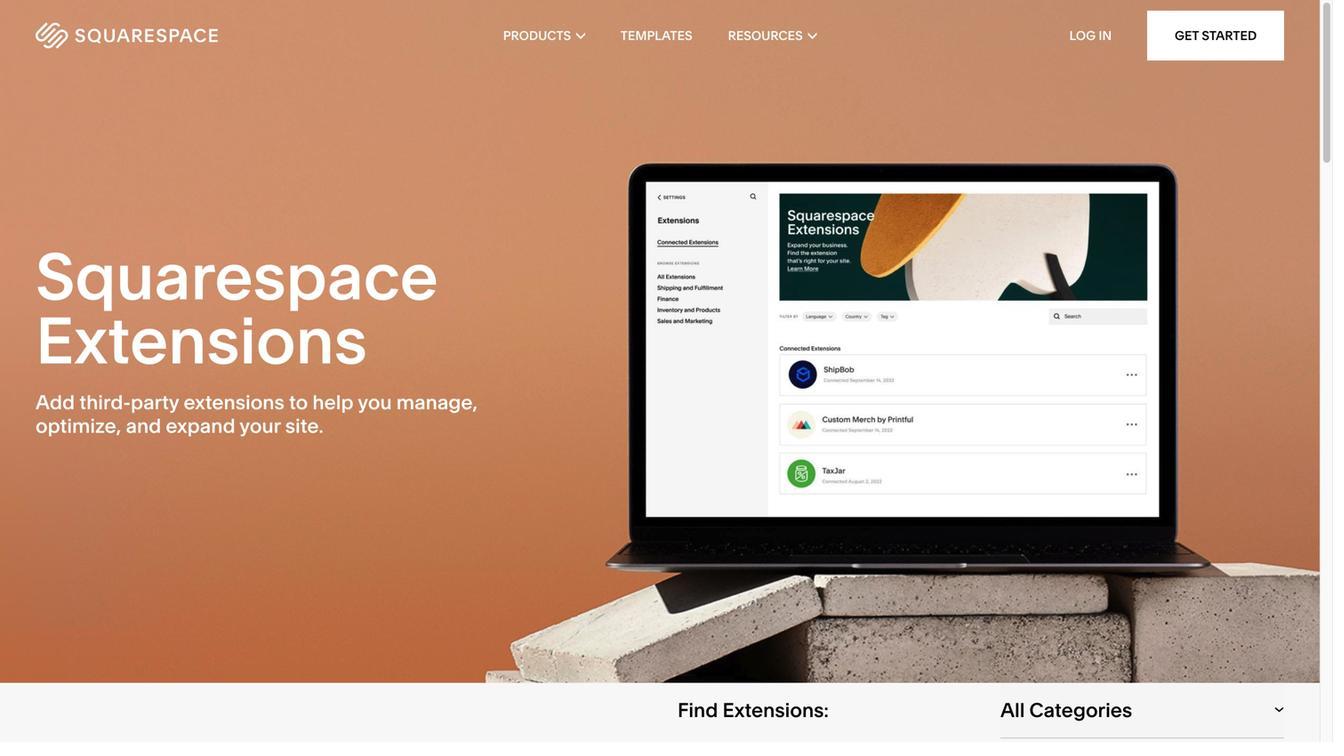 Task type: locate. For each thing, give the bounding box(es) containing it.
products button
[[503, 0, 585, 71]]

get
[[1175, 28, 1200, 43]]

add
[[36, 390, 75, 414]]

expand
[[166, 414, 235, 438]]

to
[[289, 390, 308, 414]]

squarespace extensions
[[36, 237, 438, 380]]

squarespace logo image
[[36, 22, 218, 49]]

all categories button
[[1001, 683, 1285, 738]]

templates link
[[621, 0, 693, 71]]

help
[[313, 390, 354, 414]]

started
[[1202, 28, 1257, 43]]

you
[[358, 390, 392, 414]]

party
[[131, 390, 179, 414]]

get started
[[1175, 28, 1257, 43]]

resources button
[[728, 0, 817, 71]]

log             in link
[[1070, 28, 1112, 43]]

in
[[1099, 28, 1112, 43]]

find extensions:
[[678, 698, 829, 722]]

and
[[126, 414, 161, 438]]

site.
[[285, 414, 324, 438]]

resources
[[728, 28, 803, 43]]

products
[[503, 28, 571, 43]]



Task type: vqa. For each thing, say whether or not it's contained in the screenshot.
top SOBOL
no



Task type: describe. For each thing, give the bounding box(es) containing it.
squarespace logo link
[[36, 22, 285, 49]]

add third-party extensions to help you manage, optimize, and expand your site.
[[36, 390, 478, 438]]

extensions
[[184, 390, 285, 414]]

all
[[1001, 698, 1025, 722]]

manage,
[[397, 390, 478, 414]]

extensions
[[36, 301, 367, 380]]

third-
[[79, 390, 131, 414]]

log
[[1070, 28, 1096, 43]]

squarespace
[[36, 237, 438, 316]]

your
[[240, 414, 281, 438]]

log             in
[[1070, 28, 1112, 43]]

extensions:
[[723, 698, 829, 722]]

templates
[[621, 28, 693, 43]]

categories
[[1030, 698, 1133, 722]]

all categories
[[1001, 698, 1133, 722]]

optimize,
[[36, 414, 121, 438]]

get started link
[[1148, 11, 1285, 61]]

find
[[678, 698, 718, 722]]



